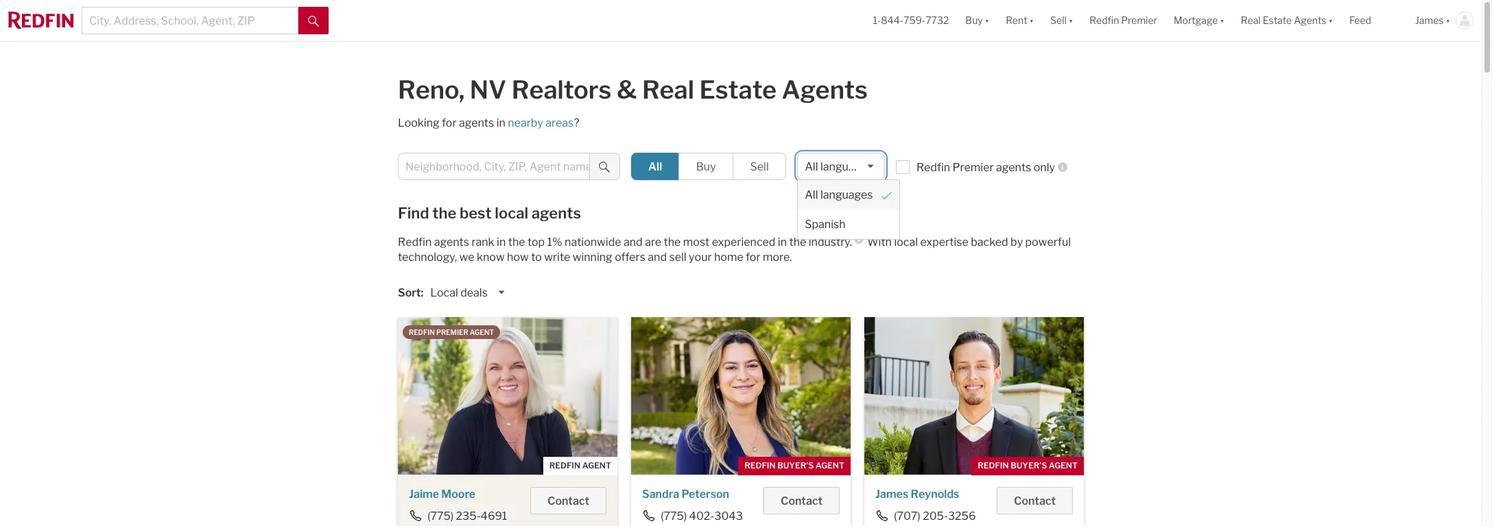 Task type: vqa. For each thing, say whether or not it's contained in the screenshot.
?
yes



Task type: describe. For each thing, give the bounding box(es) containing it.
3043
[[714, 510, 743, 523]]

redfin buyer's agent for 3043
[[744, 461, 844, 471]]

402-
[[689, 510, 714, 523]]

nationwide
[[565, 236, 621, 249]]

mortgage
[[1174, 15, 1218, 26]]

winning
[[573, 251, 612, 264]]

james reynolds link
[[875, 488, 959, 501]]

the up sell
[[664, 236, 681, 249]]

photo of sandra peterson image
[[631, 318, 851, 475]]

most
[[683, 236, 710, 249]]

your
[[689, 251, 712, 264]]

experienced
[[712, 236, 775, 249]]

real inside dropdown button
[[1241, 15, 1261, 26]]

in for agents
[[496, 117, 505, 130]]

(775) 402-3043 button
[[642, 510, 743, 523]]

Sell radio
[[733, 153, 786, 180]]

nearby
[[508, 117, 543, 130]]

contact button for (707) 205-3256
[[997, 488, 1073, 515]]

powerful
[[1025, 236, 1071, 249]]

(775) for (775) 402-3043
[[661, 510, 687, 523]]

2 languages from the top
[[820, 189, 873, 202]]

1 all languages from the top
[[805, 161, 873, 174]]

real estate agents ▾
[[1241, 15, 1333, 26]]

areas
[[546, 117, 574, 130]]

1%
[[547, 236, 562, 249]]

sell
[[669, 251, 686, 264]]

rent ▾ button
[[1006, 0, 1034, 41]]

(707) 205-3256
[[894, 510, 976, 523]]

sell ▾
[[1050, 15, 1073, 26]]

peterson
[[682, 488, 729, 501]]

(775) 235-4691 button
[[409, 510, 508, 523]]

?
[[574, 117, 579, 130]]

all languages element
[[798, 180, 899, 210]]

home
[[714, 251, 743, 264]]

list box containing all languages
[[797, 153, 900, 240]]

estate inside dropdown button
[[1263, 15, 1292, 26]]

jaime moore link
[[409, 488, 475, 501]]

reynolds
[[911, 488, 959, 501]]

1-844-759-7732 link
[[873, 15, 949, 26]]

844-
[[881, 15, 904, 26]]

City, Address, School, Agent, ZIP search field
[[82, 7, 298, 34]]

redfin premier agent
[[409, 329, 494, 337]]

local
[[430, 287, 458, 300]]

(775) 235-4691
[[427, 510, 507, 523]]

expertise
[[920, 236, 968, 249]]

looking
[[398, 117, 439, 130]]

premier for redfin premier
[[1121, 15, 1157, 26]]

buy ▾ button
[[965, 0, 989, 41]]

option group containing all
[[631, 153, 786, 180]]

buyer's for (707) 205-3256
[[1011, 461, 1047, 471]]

0 horizontal spatial local
[[495, 204, 528, 222]]

759-
[[904, 15, 926, 26]]

submit search image
[[308, 16, 319, 27]]

find the best local agents
[[398, 204, 581, 222]]

by
[[1010, 236, 1023, 249]]

agents up 'we'
[[434, 236, 469, 249]]

redfin for redfin premier
[[1090, 15, 1119, 26]]

sandra peterson
[[642, 488, 729, 501]]

contact for 3043
[[781, 495, 823, 508]]

spanish
[[805, 218, 845, 231]]

submit search image
[[599, 162, 610, 173]]

rank
[[472, 236, 494, 249]]

(775) 402-3043
[[661, 510, 743, 523]]

jaime moore
[[409, 488, 475, 501]]

sandra
[[642, 488, 679, 501]]

in for rank
[[497, 236, 506, 249]]

backed
[[971, 236, 1008, 249]]

know
[[477, 251, 505, 264]]

buy for buy
[[696, 161, 716, 174]]

agents up 1%
[[531, 204, 581, 222]]

buyer's for (775) 402-3043
[[777, 461, 814, 471]]

buy ▾
[[965, 15, 989, 26]]

how
[[507, 251, 529, 264]]

premier
[[436, 329, 468, 337]]

more.
[[763, 251, 792, 264]]

1 languages from the top
[[820, 161, 873, 174]]

▾ for buy ▾
[[985, 15, 989, 26]]

redfin agents rank in the top 1% nationwide and are the most experienced in the industry.
[[398, 236, 852, 249]]

all inside "option"
[[648, 161, 662, 174]]

redfin premier button
[[1081, 0, 1165, 41]]

▾ for mortgage ▾
[[1220, 15, 1224, 26]]

235-
[[456, 510, 481, 523]]

sort:
[[398, 286, 423, 300]]

reno, nv realtors & real estate agents
[[398, 75, 868, 105]]

moore
[[441, 488, 475, 501]]

rent ▾
[[1006, 15, 1034, 26]]

reno,
[[398, 75, 465, 105]]

2 all languages from the top
[[805, 189, 873, 202]]

rent
[[1006, 15, 1027, 26]]

sell ▾ button
[[1042, 0, 1081, 41]]

nearby areas link
[[508, 117, 574, 130]]

are
[[645, 236, 661, 249]]

jaime
[[409, 488, 439, 501]]

1 vertical spatial estate
[[699, 75, 777, 105]]

rent ▾ button
[[998, 0, 1042, 41]]

(707)
[[894, 510, 920, 523]]



Task type: locate. For each thing, give the bounding box(es) containing it.
local right 'with'
[[894, 236, 918, 249]]

0 horizontal spatial contact button
[[530, 488, 606, 515]]

205-
[[923, 510, 948, 523]]

the up how
[[508, 236, 525, 249]]

1 vertical spatial languages
[[820, 189, 873, 202]]

0 horizontal spatial redfin
[[398, 236, 432, 249]]

the
[[432, 204, 456, 222], [508, 236, 525, 249], [664, 236, 681, 249], [789, 236, 806, 249]]

1 contact button from the left
[[530, 488, 606, 515]]

real estate agents ▾ link
[[1241, 0, 1333, 41]]

1 vertical spatial premier
[[953, 161, 994, 174]]

1 horizontal spatial (775)
[[661, 510, 687, 523]]

dialog containing all languages
[[797, 180, 900, 240]]

0 horizontal spatial james
[[875, 488, 908, 501]]

agents
[[1294, 15, 1326, 26], [782, 75, 868, 105]]

1 vertical spatial sell
[[750, 161, 769, 174]]

premier inside redfin premier button
[[1121, 15, 1157, 26]]

1 horizontal spatial local
[[894, 236, 918, 249]]

0 vertical spatial and
[[624, 236, 643, 249]]

agents down nv
[[459, 117, 494, 130]]

buy inside radio
[[696, 161, 716, 174]]

james for james ▾
[[1415, 15, 1444, 26]]

dialog
[[797, 180, 900, 240]]

1 horizontal spatial contact
[[781, 495, 823, 508]]

1 vertical spatial for
[[746, 251, 760, 264]]

all languages up all languages element at the right of page
[[805, 161, 873, 174]]

disclaimer image
[[855, 236, 863, 244]]

5 ▾ from the left
[[1328, 15, 1333, 26]]

1 redfin buyer's agent from the left
[[744, 461, 844, 471]]

top
[[527, 236, 545, 249]]

all up all languages element at the right of page
[[805, 161, 818, 174]]

premier
[[1121, 15, 1157, 26], [953, 161, 994, 174]]

1 horizontal spatial sell
[[1050, 15, 1067, 26]]

▾ for rent ▾
[[1029, 15, 1034, 26]]

buy right all "option"
[[696, 161, 716, 174]]

contact for 3256
[[1014, 495, 1056, 508]]

1 vertical spatial local
[[894, 236, 918, 249]]

0 vertical spatial premier
[[1121, 15, 1157, 26]]

real right '&' at the left top
[[642, 75, 694, 105]]

sandra peterson link
[[642, 488, 729, 501]]

all right submit search image
[[648, 161, 662, 174]]

0 horizontal spatial premier
[[953, 161, 994, 174]]

▾ for sell ▾
[[1069, 15, 1073, 26]]

and down are
[[648, 251, 667, 264]]

sell inside option
[[750, 161, 769, 174]]

redfin agent
[[549, 461, 611, 471]]

languages up all languages element at the right of page
[[820, 161, 873, 174]]

redfin buyer's agent
[[744, 461, 844, 471], [978, 461, 1078, 471]]

0 vertical spatial buy
[[965, 15, 983, 26]]

1 horizontal spatial contact button
[[764, 488, 840, 515]]

deals
[[460, 287, 488, 300]]

sell for sell ▾
[[1050, 15, 1067, 26]]

0 horizontal spatial estate
[[699, 75, 777, 105]]

with
[[867, 236, 892, 249]]

languages
[[820, 161, 873, 174], [820, 189, 873, 202]]

0 vertical spatial for
[[442, 117, 457, 130]]

feed
[[1349, 15, 1371, 26]]

1 horizontal spatial buy
[[965, 15, 983, 26]]

2 (775) from the left
[[661, 510, 687, 523]]

buy ▾ button
[[957, 0, 998, 41]]

2 redfin buyer's agent from the left
[[978, 461, 1078, 471]]

0 horizontal spatial redfin buyer's agent
[[744, 461, 844, 471]]

1 horizontal spatial agents
[[1294, 15, 1326, 26]]

0 vertical spatial redfin
[[1090, 15, 1119, 26]]

real right mortgage ▾
[[1241, 15, 1261, 26]]

offers
[[615, 251, 645, 264]]

1 horizontal spatial real
[[1241, 15, 1261, 26]]

contact
[[547, 495, 589, 508], [781, 495, 823, 508], [1014, 495, 1056, 508]]

in right "rank"
[[497, 236, 506, 249]]

mortgage ▾ button
[[1165, 0, 1233, 41]]

redfin for redfin agents rank in the top 1% nationwide and are the most experienced in the industry.
[[398, 236, 432, 249]]

buy right 7732
[[965, 15, 983, 26]]

we
[[459, 251, 474, 264]]

premier for redfin premier agents only
[[953, 161, 994, 174]]

0 horizontal spatial real
[[642, 75, 694, 105]]

mortgage ▾
[[1174, 15, 1224, 26]]

All radio
[[631, 153, 679, 180]]

1 vertical spatial buy
[[696, 161, 716, 174]]

1 horizontal spatial james
[[1415, 15, 1444, 26]]

redfin premier
[[1090, 15, 1157, 26]]

(775) for (775) 235-4691
[[427, 510, 454, 523]]

feed button
[[1341, 0, 1407, 41]]

all up spanish
[[805, 189, 818, 202]]

6 ▾ from the left
[[1446, 15, 1450, 26]]

redfin for redfin premier agents only
[[916, 161, 950, 174]]

for down 'experienced'
[[746, 251, 760, 264]]

contact button for (775) 402-3043
[[764, 488, 840, 515]]

best
[[460, 204, 492, 222]]

buy for buy ▾
[[965, 15, 983, 26]]

mortgage ▾ button
[[1174, 0, 1224, 41]]

sell ▾ button
[[1050, 0, 1073, 41]]

7732
[[926, 15, 949, 26]]

1 horizontal spatial premier
[[1121, 15, 1157, 26]]

0 horizontal spatial sell
[[750, 161, 769, 174]]

redfin inside button
[[1090, 15, 1119, 26]]

all languages up spanish
[[805, 189, 873, 202]]

option group
[[631, 153, 786, 180]]

agents left only
[[996, 161, 1031, 174]]

Neighborhood, City, ZIP, Agent name search field
[[398, 153, 590, 180]]

0 vertical spatial agents
[[1294, 15, 1326, 26]]

4691
[[481, 510, 507, 523]]

2 contact from the left
[[781, 495, 823, 508]]

0 horizontal spatial buy
[[696, 161, 716, 174]]

3 contact button from the left
[[997, 488, 1073, 515]]

2 ▾ from the left
[[1029, 15, 1034, 26]]

2 horizontal spatial contact button
[[997, 488, 1073, 515]]

sell
[[1050, 15, 1067, 26], [750, 161, 769, 174]]

3256
[[948, 510, 976, 523]]

buyer's
[[777, 461, 814, 471], [1011, 461, 1047, 471]]

2 horizontal spatial redfin
[[1090, 15, 1119, 26]]

0 horizontal spatial buyer's
[[777, 461, 814, 471]]

local right best
[[495, 204, 528, 222]]

1 horizontal spatial for
[[746, 251, 760, 264]]

real
[[1241, 15, 1261, 26], [642, 75, 694, 105]]

photo of james reynolds image
[[864, 318, 1084, 475]]

with local expertise backed by powerful technology, we know how to write winning offers and sell your home for more.
[[398, 236, 1071, 264]]

in
[[496, 117, 505, 130], [497, 236, 506, 249], [778, 236, 787, 249]]

3 ▾ from the left
[[1069, 15, 1073, 26]]

james reynolds
[[875, 488, 959, 501]]

1 horizontal spatial redfin buyer's agent
[[978, 461, 1078, 471]]

(775) down sandra peterson on the bottom left of the page
[[661, 510, 687, 523]]

4 ▾ from the left
[[1220, 15, 1224, 26]]

(775) down jaime moore link
[[427, 510, 454, 523]]

redfin premier agents only
[[916, 161, 1055, 174]]

0 vertical spatial languages
[[820, 161, 873, 174]]

2 contact button from the left
[[764, 488, 840, 515]]

photo of jaime moore image
[[398, 318, 617, 475]]

only
[[1034, 161, 1055, 174]]

contact button for (775) 235-4691
[[530, 488, 606, 515]]

industry.
[[809, 236, 852, 249]]

buy inside dropdown button
[[965, 15, 983, 26]]

realtors
[[512, 75, 611, 105]]

for inside with local expertise backed by powerful technology, we know how to write winning offers and sell your home for more.
[[746, 251, 760, 264]]

1 vertical spatial real
[[642, 75, 694, 105]]

1 contact from the left
[[547, 495, 589, 508]]

and
[[624, 236, 643, 249], [648, 251, 667, 264]]

1-844-759-7732
[[873, 15, 949, 26]]

1 horizontal spatial buyer's
[[1011, 461, 1047, 471]]

1 vertical spatial all languages
[[805, 189, 873, 202]]

write
[[544, 251, 570, 264]]

1 horizontal spatial redfin
[[916, 161, 950, 174]]

james for james reynolds
[[875, 488, 908, 501]]

1-
[[873, 15, 881, 26]]

james ▾
[[1415, 15, 1450, 26]]

sell right rent ▾
[[1050, 15, 1067, 26]]

0 vertical spatial all languages
[[805, 161, 873, 174]]

Buy radio
[[679, 153, 733, 180]]

0 vertical spatial estate
[[1263, 15, 1292, 26]]

and inside with local expertise backed by powerful technology, we know how to write winning offers and sell your home for more.
[[648, 251, 667, 264]]

james up (707)
[[875, 488, 908, 501]]

estate
[[1263, 15, 1292, 26], [699, 75, 777, 105]]

in up the more.
[[778, 236, 787, 249]]

find
[[398, 204, 429, 222]]

for
[[442, 117, 457, 130], [746, 251, 760, 264]]

technology,
[[398, 251, 457, 264]]

contact for 4691
[[547, 495, 589, 508]]

james
[[1415, 15, 1444, 26], [875, 488, 908, 501]]

0 vertical spatial real
[[1241, 15, 1261, 26]]

sell right buy radio in the top left of the page
[[750, 161, 769, 174]]

redfin buyer's agent for 3256
[[978, 461, 1078, 471]]

buy
[[965, 15, 983, 26], [696, 161, 716, 174]]

sell for sell
[[750, 161, 769, 174]]

looking for agents in nearby areas ?
[[398, 117, 579, 130]]

james right feed button
[[1415, 15, 1444, 26]]

2 vertical spatial redfin
[[398, 236, 432, 249]]

0 vertical spatial sell
[[1050, 15, 1067, 26]]

1 vertical spatial james
[[875, 488, 908, 501]]

1 (775) from the left
[[427, 510, 454, 523]]

redfin
[[409, 329, 435, 337], [549, 461, 580, 471], [744, 461, 776, 471], [978, 461, 1009, 471]]

0 horizontal spatial agents
[[782, 75, 868, 105]]

the up the more.
[[789, 236, 806, 249]]

agents inside dropdown button
[[1294, 15, 1326, 26]]

0 horizontal spatial and
[[624, 236, 643, 249]]

(775)
[[427, 510, 454, 523], [661, 510, 687, 523]]

and up offers
[[624, 236, 643, 249]]

1 vertical spatial redfin
[[916, 161, 950, 174]]

0 vertical spatial james
[[1415, 15, 1444, 26]]

0 horizontal spatial for
[[442, 117, 457, 130]]

0 vertical spatial local
[[495, 204, 528, 222]]

▾ for james ▾
[[1446, 15, 1450, 26]]

in left nearby on the top of page
[[496, 117, 505, 130]]

languages up spanish
[[820, 189, 873, 202]]

(707) 205-3256 button
[[875, 510, 976, 523]]

the right find
[[432, 204, 456, 222]]

3 contact from the left
[[1014, 495, 1056, 508]]

0 horizontal spatial contact
[[547, 495, 589, 508]]

1 buyer's from the left
[[777, 461, 814, 471]]

real estate agents ▾ button
[[1233, 0, 1341, 41]]

agent
[[470, 329, 494, 337], [582, 461, 611, 471], [815, 461, 844, 471], [1049, 461, 1078, 471]]

local inside with local expertise backed by powerful technology, we know how to write winning offers and sell your home for more.
[[894, 236, 918, 249]]

to
[[531, 251, 542, 264]]

1 horizontal spatial and
[[648, 251, 667, 264]]

1 ▾ from the left
[[985, 15, 989, 26]]

1 vertical spatial and
[[648, 251, 667, 264]]

0 horizontal spatial (775)
[[427, 510, 454, 523]]

2 buyer's from the left
[[1011, 461, 1047, 471]]

1 horizontal spatial estate
[[1263, 15, 1292, 26]]

redfin
[[1090, 15, 1119, 26], [916, 161, 950, 174], [398, 236, 432, 249]]

list box
[[797, 153, 900, 240]]

for right looking
[[442, 117, 457, 130]]

1 vertical spatial agents
[[782, 75, 868, 105]]

sell inside dropdown button
[[1050, 15, 1067, 26]]

2 horizontal spatial contact
[[1014, 495, 1056, 508]]

nv
[[470, 75, 506, 105]]

&
[[617, 75, 637, 105]]



